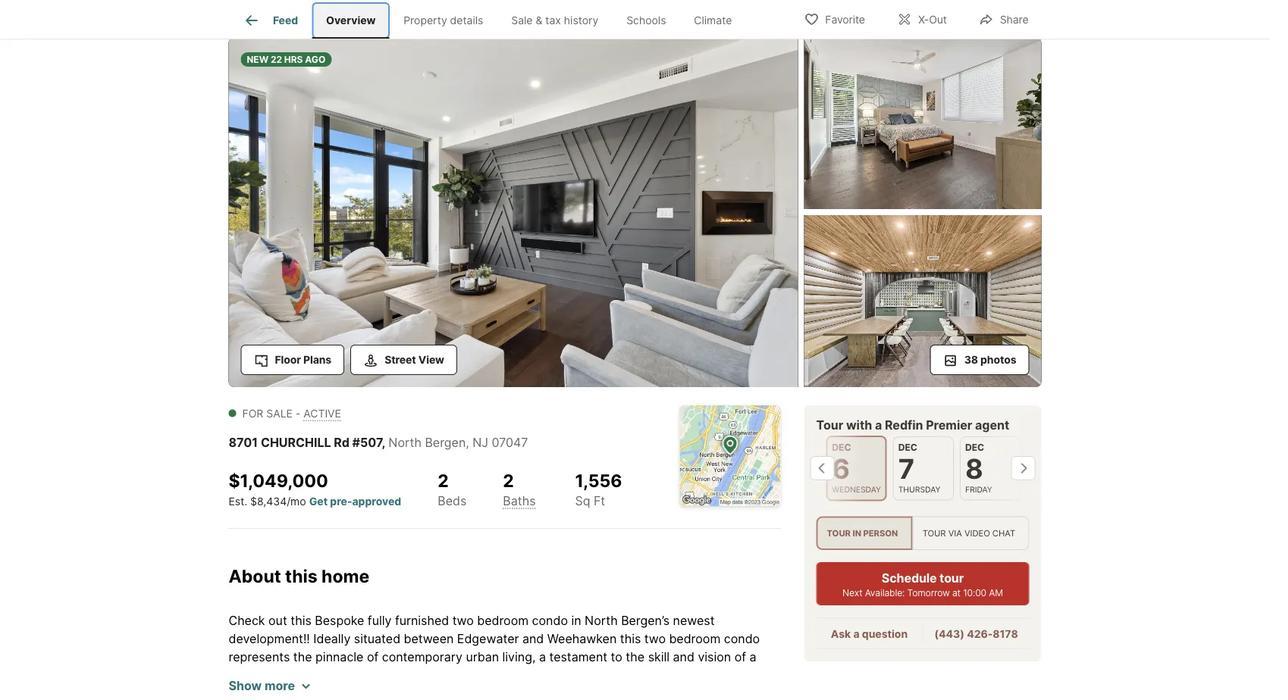 Task type: vqa. For each thing, say whether or not it's contained in the screenshot.
Market Insights link
no



Task type: describe. For each thing, give the bounding box(es) containing it.
prime
[[676, 668, 709, 683]]

view
[[418, 353, 444, 366]]

schedule
[[882, 571, 937, 586]]

beds
[[438, 493, 467, 508]]

and up city
[[651, 668, 673, 683]]

2 of from the left
[[735, 650, 746, 665]]

person
[[863, 528, 898, 539]]

dec 8 friday
[[965, 442, 992, 494]]

pinnacle
[[316, 650, 364, 665]]

sale & tax history
[[511, 14, 599, 27]]

tour via video chat
[[923, 528, 1015, 539]]

1 horizontal spatial the
[[579, 686, 598, 701]]

1 horizontal spatial in
[[637, 686, 647, 701]]

overview tab
[[312, 2, 390, 39]]

skill
[[648, 650, 670, 665]]

schedule tour next available: tomorrow at 10:00 am
[[843, 571, 1003, 599]]

a right with
[[875, 418, 882, 433]]

schools
[[626, 14, 666, 27]]

check out this bespoke fully furnished two bedroom condo in north bergen's newest development!!  ideally situated between edgewater and weehawken this two bedroom condo represents the pinnacle of contemporary urban living, a testament to the skill and vision of a professional interior designer. with its exquisite design, premium features and prime location, it offers luxurious and harmonious sanctuary for those seeking the finest in city living. spac
[[229, 614, 780, 701]]

sq
[[575, 494, 590, 508]]

tomorrow
[[907, 588, 950, 599]]

ask a question
[[831, 628, 908, 641]]

2 for 2 beds
[[438, 470, 449, 491]]

interior
[[302, 668, 342, 683]]

friday
[[965, 485, 992, 494]]

dec 6 wednesday
[[832, 442, 881, 494]]

ft
[[594, 494, 605, 508]]

schools tab
[[613, 2, 680, 39]]

2 baths
[[503, 470, 536, 508]]

show
[[229, 679, 262, 694]]

property details
[[404, 14, 483, 27]]

(443) 426-8178 link
[[934, 628, 1018, 641]]

-
[[296, 407, 300, 420]]

new
[[247, 54, 269, 65]]

for
[[476, 686, 492, 701]]

photos
[[981, 353, 1016, 366]]

offers
[[229, 686, 262, 701]]

features
[[601, 668, 648, 683]]

tour for tour via video chat
[[923, 528, 946, 539]]

est.
[[229, 495, 247, 508]]

0 vertical spatial two
[[452, 614, 474, 628]]

$1,049,000 est. $8,434 /mo get pre-approved
[[229, 470, 401, 508]]

2 beds
[[438, 470, 467, 508]]

2 for 2 baths
[[503, 470, 514, 491]]

fully
[[368, 614, 392, 628]]

for sale - active
[[242, 407, 341, 420]]

list box containing tour in person
[[816, 517, 1029, 551]]

details
[[450, 14, 483, 27]]

thursday
[[898, 485, 940, 494]]

with
[[402, 668, 428, 683]]

2 horizontal spatial the
[[626, 650, 645, 665]]

and up 'living,'
[[522, 632, 544, 647]]

street view button
[[350, 345, 457, 375]]

(443) 426-8178
[[934, 628, 1018, 641]]

1 , from the left
[[382, 435, 385, 450]]

$8,434
[[250, 495, 287, 508]]

out
[[929, 13, 947, 26]]

38 photos
[[964, 353, 1016, 366]]

1,556 sq ft
[[575, 470, 622, 508]]

get
[[309, 495, 328, 508]]

about this home
[[229, 566, 369, 587]]

floor plans button
[[241, 345, 344, 375]]

with
[[846, 418, 872, 433]]

38
[[964, 353, 978, 366]]

living,
[[502, 650, 536, 665]]

tour
[[940, 571, 964, 586]]

home
[[322, 566, 369, 587]]

for
[[242, 407, 263, 420]]

0 horizontal spatial bedroom
[[477, 614, 529, 628]]

show more button
[[229, 677, 310, 696]]

plans
[[303, 353, 331, 366]]

tour in person
[[827, 528, 898, 539]]

new 22 hrs ago
[[247, 54, 326, 65]]

#507
[[352, 435, 382, 450]]

exquisite
[[448, 668, 499, 683]]

2 vertical spatial this
[[620, 632, 641, 647]]

represents
[[229, 650, 290, 665]]

those
[[495, 686, 528, 701]]

between
[[404, 632, 454, 647]]

property details tab
[[390, 2, 497, 39]]

next
[[843, 588, 862, 599]]

sanctuary
[[416, 686, 473, 701]]

and down the "interior" on the bottom
[[321, 686, 342, 701]]

available:
[[865, 588, 905, 599]]

tab list containing feed
[[229, 0, 758, 39]]

it
[[764, 668, 772, 683]]

0 horizontal spatial the
[[293, 650, 312, 665]]

ask a question link
[[831, 628, 908, 641]]

1 of from the left
[[367, 650, 379, 665]]



Task type: locate. For each thing, give the bounding box(es) containing it.
0 horizontal spatial of
[[367, 650, 379, 665]]

floor plans
[[275, 353, 331, 366]]

the right to
[[626, 650, 645, 665]]

premium
[[548, 668, 597, 683]]

2 up beds
[[438, 470, 449, 491]]

2 , from the left
[[466, 435, 469, 450]]

bedroom up edgewater at the left of the page
[[477, 614, 529, 628]]

premier
[[926, 418, 972, 433]]

agent
[[975, 418, 1009, 433]]

38 photos button
[[930, 345, 1029, 375]]

next image
[[1011, 457, 1035, 481]]

to
[[611, 650, 622, 665]]

list box
[[816, 517, 1029, 551]]

overview
[[326, 14, 376, 27]]

at
[[952, 588, 961, 599]]

1 vertical spatial two
[[644, 632, 666, 647]]

and up prime
[[673, 650, 695, 665]]

1 horizontal spatial dec
[[898, 442, 917, 453]]

1 horizontal spatial ,
[[466, 435, 469, 450]]

bespoke
[[315, 614, 364, 628]]

x-
[[918, 13, 929, 26]]

edgewater
[[457, 632, 519, 647]]

dec for 7
[[898, 442, 917, 453]]

2 inside 2 beds
[[438, 470, 449, 491]]

situated
[[354, 632, 400, 647]]

2 dec from the left
[[898, 442, 917, 453]]

$1,049,000
[[229, 470, 328, 491]]

north inside check out this bespoke fully furnished two bedroom condo in north bergen's newest development!!  ideally situated between edgewater and weehawken this two bedroom condo represents the pinnacle of contemporary urban living, a testament to the skill and vision of a professional interior designer. with its exquisite design, premium features and prime location, it offers luxurious and harmonious sanctuary for those seeking the finest in city living. spac
[[585, 614, 618, 628]]

1 horizontal spatial condo
[[724, 632, 760, 647]]

rd
[[334, 435, 349, 450]]

3 dec from the left
[[965, 442, 984, 453]]

sale
[[511, 14, 533, 27]]

426-
[[967, 628, 993, 641]]

seeking
[[531, 686, 576, 701]]

tour
[[816, 418, 843, 433], [827, 528, 851, 539], [923, 528, 946, 539]]

1 horizontal spatial of
[[735, 650, 746, 665]]

0 horizontal spatial dec
[[832, 442, 851, 453]]

more
[[265, 679, 295, 694]]

1 vertical spatial bedroom
[[669, 632, 721, 647]]

dec for 6
[[832, 442, 851, 453]]

0 vertical spatial this
[[285, 566, 318, 587]]

urban
[[466, 650, 499, 665]]

2 2 from the left
[[503, 470, 514, 491]]

dec down redfin
[[898, 442, 917, 453]]

out
[[268, 614, 287, 628]]

development!!
[[229, 632, 310, 647]]

the up the "interior" on the bottom
[[293, 650, 312, 665]]

0 horizontal spatial in
[[571, 614, 581, 628]]

tour for tour in person
[[827, 528, 851, 539]]

tour left via
[[923, 528, 946, 539]]

0 vertical spatial in
[[853, 528, 861, 539]]

floor
[[275, 353, 301, 366]]

tab list
[[229, 0, 758, 39]]

1 horizontal spatial bedroom
[[669, 632, 721, 647]]

wednesday
[[832, 485, 881, 494]]

condo up vision
[[724, 632, 760, 647]]

city
[[650, 686, 671, 701]]

tour with a redfin premier agent
[[816, 418, 1009, 433]]

,
[[382, 435, 385, 450], [466, 435, 469, 450]]

bedroom down newest at the right bottom of the page
[[669, 632, 721, 647]]

dec up "previous" icon
[[832, 442, 851, 453]]

this up to
[[620, 632, 641, 647]]

history
[[564, 14, 599, 27]]

8701 churchill rd #507, north bergen, nj 07047 image
[[229, 37, 798, 387], [804, 37, 1042, 209], [804, 215, 1042, 387]]

nj
[[473, 435, 488, 450]]

2 up baths link
[[503, 470, 514, 491]]

previous image
[[810, 457, 835, 481]]

property
[[404, 14, 447, 27]]

0 horizontal spatial 2
[[438, 470, 449, 491]]

/mo
[[287, 495, 306, 508]]

of
[[367, 650, 379, 665], [735, 650, 746, 665]]

2 vertical spatial in
[[637, 686, 647, 701]]

redfin
[[885, 418, 923, 433]]

baths
[[503, 493, 536, 508]]

1 2 from the left
[[438, 470, 449, 491]]

in up weehawken
[[571, 614, 581, 628]]

1 vertical spatial north
[[585, 614, 618, 628]]

0 horizontal spatial ,
[[382, 435, 385, 450]]

a
[[875, 418, 882, 433], [853, 628, 860, 641], [539, 650, 546, 665], [750, 650, 756, 665]]

tour for tour with a redfin premier agent
[[816, 418, 843, 433]]

design,
[[503, 668, 544, 683]]

dec down the agent
[[965, 442, 984, 453]]

show more
[[229, 679, 295, 694]]

feed
[[273, 14, 298, 27]]

street
[[385, 353, 416, 366]]

a right ask at right
[[853, 628, 860, 641]]

luxurious
[[266, 686, 317, 701]]

tour left person
[[827, 528, 851, 539]]

sale
[[266, 407, 293, 420]]

ago
[[305, 54, 326, 65]]

two up skill
[[644, 632, 666, 647]]

2 horizontal spatial in
[[853, 528, 861, 539]]

active link
[[303, 407, 341, 420]]

newest
[[673, 614, 715, 628]]

a right 'living,'
[[539, 650, 546, 665]]

bergen
[[425, 435, 466, 450]]

of up designer.
[[367, 650, 379, 665]]

contemporary
[[382, 650, 463, 665]]

tax
[[545, 14, 561, 27]]

get pre-approved link
[[309, 495, 401, 508]]

dec inside dec 7 thursday
[[898, 442, 917, 453]]

the
[[293, 650, 312, 665], [626, 650, 645, 665], [579, 686, 598, 701]]

None button
[[826, 436, 887, 502], [893, 437, 954, 501], [960, 437, 1021, 501], [826, 436, 887, 502], [893, 437, 954, 501], [960, 437, 1021, 501]]

0 horizontal spatial two
[[452, 614, 474, 628]]

0 vertical spatial bedroom
[[477, 614, 529, 628]]

favorite button
[[791, 3, 878, 35]]

this right out
[[291, 614, 312, 628]]

1,556
[[575, 470, 622, 491]]

dec inside dec 8 friday
[[965, 442, 984, 453]]

1 vertical spatial in
[[571, 614, 581, 628]]

a up "location,"
[[750, 650, 756, 665]]

this left home
[[285, 566, 318, 587]]

condo
[[532, 614, 568, 628], [724, 632, 760, 647]]

bergen's
[[621, 614, 670, 628]]

the down 'premium'
[[579, 686, 598, 701]]

dec 7 thursday
[[898, 442, 940, 494]]

1 dec from the left
[[832, 442, 851, 453]]

north right #507
[[389, 435, 422, 450]]

dec for 8
[[965, 442, 984, 453]]

bedroom
[[477, 614, 529, 628], [669, 632, 721, 647]]

1 vertical spatial condo
[[724, 632, 760, 647]]

2
[[438, 470, 449, 491], [503, 470, 514, 491]]

0 vertical spatial north
[[389, 435, 422, 450]]

0 horizontal spatial condo
[[532, 614, 568, 628]]

8701
[[229, 435, 258, 450]]

ask
[[831, 628, 851, 641]]

harmonious
[[346, 686, 412, 701]]

8178
[[993, 628, 1018, 641]]

1 vertical spatial this
[[291, 614, 312, 628]]

am
[[989, 588, 1003, 599]]

2 horizontal spatial dec
[[965, 442, 984, 453]]

tour left with
[[816, 418, 843, 433]]

0 horizontal spatial north
[[389, 435, 422, 450]]

in
[[853, 528, 861, 539], [571, 614, 581, 628], [637, 686, 647, 701]]

of up "location,"
[[735, 650, 746, 665]]

via
[[948, 528, 962, 539]]

, right rd
[[382, 435, 385, 450]]

map entry image
[[680, 406, 781, 507]]

2 inside 2 baths
[[503, 470, 514, 491]]

check
[[229, 614, 265, 628]]

climate
[[694, 14, 732, 27]]

1 horizontal spatial 2
[[503, 470, 514, 491]]

chat
[[993, 528, 1015, 539]]

dec inside dec 6 wednesday
[[832, 442, 851, 453]]

approved
[[352, 495, 401, 508]]

in left city
[[637, 686, 647, 701]]

0 vertical spatial condo
[[532, 614, 568, 628]]

two up edgewater at the left of the page
[[452, 614, 474, 628]]

share button
[[966, 3, 1042, 35]]

1 horizontal spatial north
[[585, 614, 618, 628]]

sale & tax history tab
[[497, 2, 613, 39]]

climate tab
[[680, 2, 746, 39]]

1 horizontal spatial two
[[644, 632, 666, 647]]

condo up weehawken
[[532, 614, 568, 628]]

in left person
[[853, 528, 861, 539]]

active
[[303, 407, 341, 420]]

vision
[[698, 650, 731, 665]]

share
[[1000, 13, 1029, 26]]

, left nj at the bottom left of the page
[[466, 435, 469, 450]]

location,
[[712, 668, 761, 683]]

north up weehawken
[[585, 614, 618, 628]]

hrs
[[284, 54, 303, 65]]

testament
[[549, 650, 607, 665]]

feed link
[[243, 11, 298, 30]]



